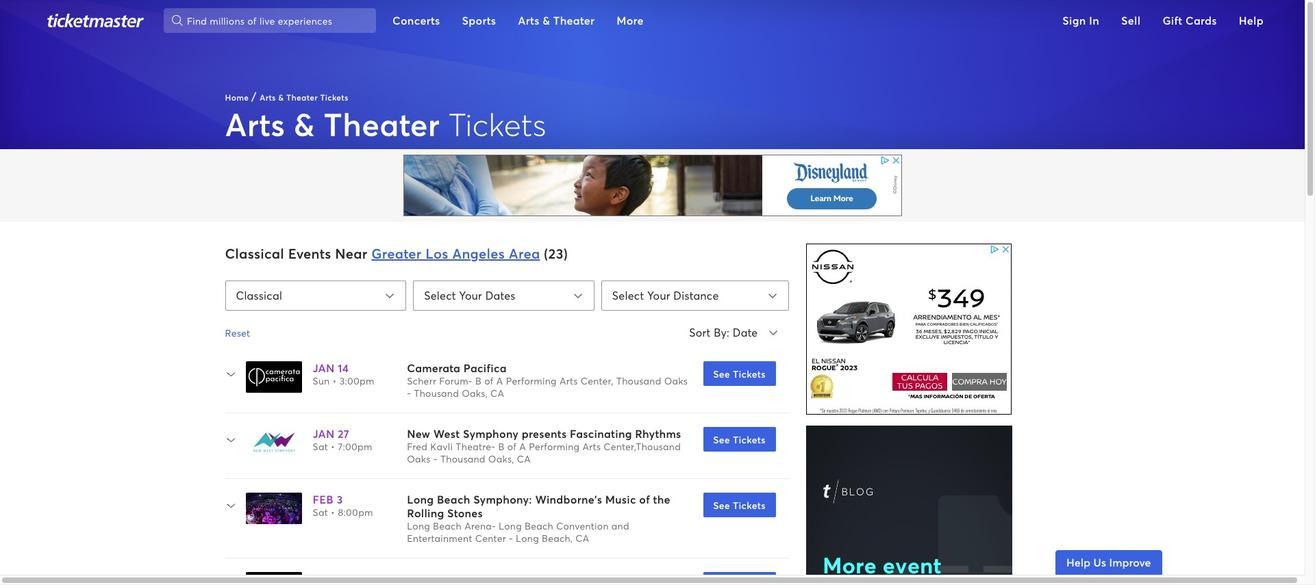 Task type: describe. For each thing, give the bounding box(es) containing it.
- inside camerata pacifica scherr forum- b of a performing arts center, thousand oaks - thousand oaks, ca
[[407, 387, 411, 400]]

7:00pm
[[338, 441, 372, 454]]

date
[[733, 325, 758, 340]]

oaks inside camerata pacifica scherr forum- b of a performing arts center, thousand oaks - thousand oaks, ca
[[664, 375, 688, 388]]

see tickets for camerata pacifica
[[713, 368, 766, 381]]

arts & theater tickets link
[[260, 92, 349, 103]]

feb
[[313, 493, 334, 507]]

camerata
[[407, 361, 461, 376]]

theatre-
[[456, 441, 496, 454]]

sign in
[[1063, 13, 1100, 27]]

greater los angeles area button
[[372, 244, 540, 264]]

area
[[509, 245, 540, 263]]

fascinating
[[570, 427, 632, 441]]

your for dates
[[459, 288, 482, 303]]

1 vertical spatial advertisement region
[[806, 244, 1012, 415]]

concerts
[[393, 13, 440, 27]]

1 horizontal spatial &
[[294, 102, 315, 145]]

3:00pm
[[340, 375, 375, 388]]

gift cards link
[[1152, 0, 1228, 41]]

pacifica
[[464, 361, 507, 376]]

ca inside long beach symphony: windborne's music of the rolling stones long beach arena- long beach convention and entertainment center - long beach, ca
[[576, 532, 590, 545]]

angeles
[[452, 245, 505, 263]]

gift cards
[[1163, 13, 1217, 27]]

(23)
[[544, 245, 568, 263]]

entertainment
[[407, 532, 473, 545]]

ticketmaster tickets image
[[47, 14, 145, 27]]

long beach symphony: windborne's music of the rolling stones image
[[246, 493, 302, 525]]

sat for jan 27
[[313, 441, 328, 454]]

Find millions of live experiences search field
[[164, 8, 376, 33]]

distance
[[674, 288, 719, 303]]

tickets for camerata pacifica
[[733, 368, 766, 381]]

venue image
[[524, 514, 541, 532]]

forum-
[[439, 375, 473, 388]]

see tickets link for long beach symphony: windborne's music of the rolling stones
[[703, 493, 776, 518]]

select for select your dates
[[424, 288, 456, 303]]

center
[[475, 532, 506, 545]]

camerata pacifica scherr forum- b of a performing arts center, thousand oaks - thousand oaks, ca
[[407, 361, 688, 400]]

sign
[[1063, 13, 1086, 27]]

1 camerata pacifica image from the top
[[246, 362, 302, 393]]

oaks inside new west symphony presents fascinating rhythms fred kavli theatre- b of a performing arts center,thousand oaks - thousand oaks, ca
[[407, 453, 431, 466]]

performing inside camerata pacifica scherr forum- b of a performing arts center, thousand oaks - thousand oaks, ca
[[506, 375, 557, 388]]

scherr
[[407, 375, 437, 388]]

events
[[288, 245, 331, 263]]

b inside camerata pacifica scherr forum- b of a performing arts center, thousand oaks - thousand oaks, ca
[[475, 375, 482, 388]]

reset
[[225, 327, 250, 340]]

symphony:
[[474, 493, 532, 507]]

fred
[[407, 441, 428, 454]]

gift
[[1163, 13, 1183, 27]]

of for forum-
[[485, 375, 494, 388]]

oaks, inside camerata pacifica scherr forum- b of a performing arts center, thousand oaks - thousand oaks, ca
[[462, 387, 488, 400]]

center,thousand
[[604, 441, 681, 454]]

menu bar containing concerts
[[382, 0, 655, 41]]

classical events near greater los angeles area (23)
[[225, 245, 568, 263]]

0 vertical spatial advertisement region
[[403, 155, 902, 217]]

• for 27
[[331, 441, 335, 454]]

sports
[[462, 13, 496, 27]]

long beach symphony: windborne's music of the rolling stones long beach arena- long beach convention and entertainment center - long beach, ca
[[407, 493, 671, 545]]

los
[[426, 245, 449, 263]]

jan for jan 14
[[313, 361, 335, 376]]

sort
[[689, 325, 711, 340]]

in
[[1090, 13, 1100, 27]]

8:00pm
[[338, 506, 373, 519]]

rhythms
[[635, 427, 682, 441]]

select for select your distance
[[612, 288, 644, 303]]

see tickets for long beach symphony: windborne's music of the rolling stones
[[713, 500, 766, 513]]

dates
[[486, 288, 516, 303]]

theater for arts & theater link
[[554, 13, 595, 27]]

tickets inside breadcrumb navigation
[[320, 92, 349, 103]]

see tickets link for new west symphony presents fascinating rhythms
[[703, 428, 776, 452]]

music
[[606, 493, 636, 507]]

thousand down camerata
[[414, 387, 459, 400]]

14
[[338, 361, 349, 376]]

arts inside breadcrumb navigation
[[260, 92, 276, 103]]

3
[[337, 493, 343, 507]]

symphony
[[463, 427, 519, 441]]

see for camerata pacifica
[[713, 368, 730, 381]]

arts & theater tickets
[[260, 92, 349, 103]]

stones
[[448, 506, 483, 521]]

beach,
[[542, 532, 573, 545]]

long left "stones" at the bottom of page
[[407, 520, 430, 533]]

home
[[225, 92, 249, 103]]

help
[[1239, 13, 1264, 27]]

and
[[612, 520, 630, 533]]

center,
[[581, 375, 614, 388]]

rolling
[[407, 506, 444, 521]]

27
[[338, 427, 350, 441]]

1 horizontal spatial theater
[[324, 102, 440, 145]]

classical for classical events near greater los angeles area (23)
[[225, 245, 284, 263]]



Task type: locate. For each thing, give the bounding box(es) containing it.
ca down "pacifica"
[[491, 387, 505, 400]]

&
[[543, 13, 550, 27], [278, 92, 284, 103], [294, 102, 315, 145]]

0 vertical spatial see
[[713, 368, 730, 381]]

classical left events
[[225, 245, 284, 263]]

windborne's
[[535, 493, 602, 507]]

1 horizontal spatial -
[[434, 453, 438, 466]]

presents
[[522, 427, 567, 441]]

- right the fred
[[434, 453, 438, 466]]

1 vertical spatial classical
[[236, 288, 282, 303]]

thousand down west
[[441, 453, 486, 466]]

a
[[497, 375, 503, 388], [520, 441, 526, 454]]

1 vertical spatial jan
[[313, 427, 335, 441]]

more
[[617, 13, 644, 27]]

2 vertical spatial see tickets
[[713, 500, 766, 513]]

0 horizontal spatial menu bar
[[382, 0, 655, 41]]

0 horizontal spatial -
[[407, 387, 411, 400]]

sat for feb 3
[[313, 506, 328, 519]]

sat
[[313, 441, 328, 454], [313, 506, 328, 519]]

0 horizontal spatial &
[[278, 92, 284, 103]]

advertisement region
[[403, 155, 902, 217], [806, 244, 1012, 415]]

2 your from the left
[[648, 288, 671, 303]]

your
[[459, 288, 482, 303], [648, 288, 671, 303]]

• inside 'jan 27 sat • 7:00pm'
[[331, 441, 335, 454]]

2 vertical spatial of
[[640, 493, 650, 507]]

concerts link
[[382, 0, 451, 41]]

2 vertical spatial see
[[713, 500, 730, 513]]

1 see from the top
[[713, 368, 730, 381]]

ca down presents
[[517, 453, 531, 466]]

jan inside 'jan 27 sat • 7:00pm'
[[313, 427, 335, 441]]

convention
[[556, 520, 609, 533]]

oaks, down "pacifica"
[[462, 387, 488, 400]]

oaks, inside new west symphony presents fascinating rhythms fred kavli theatre- b of a performing arts center,thousand oaks - thousand oaks, ca
[[488, 453, 514, 466]]

kavli
[[431, 441, 453, 454]]

greater
[[372, 245, 422, 263]]

ca
[[491, 387, 505, 400], [517, 453, 531, 466], [576, 532, 590, 545]]

1 select from the left
[[424, 288, 456, 303]]

beach up the arena-
[[437, 493, 470, 507]]

of right "forum-"
[[485, 375, 494, 388]]

home link
[[225, 92, 249, 103]]

1 vertical spatial of
[[508, 441, 517, 454]]

sell button
[[1111, 0, 1152, 41]]

west
[[434, 427, 460, 441]]

classical for classical
[[236, 288, 282, 303]]

oaks
[[664, 375, 688, 388], [407, 453, 431, 466]]

2 sat from the top
[[313, 506, 328, 519]]

oaks up rhythms
[[664, 375, 688, 388]]

your left dates
[[459, 288, 482, 303]]

long down venue icon
[[516, 532, 539, 545]]

0 horizontal spatial b
[[475, 375, 482, 388]]

0 vertical spatial •
[[333, 375, 337, 388]]

• inside feb 3 sat • 8:00pm
[[331, 506, 335, 519]]

of inside new west symphony presents fascinating rhythms fred kavli theatre- b of a performing arts center,thousand oaks - thousand oaks, ca
[[508, 441, 517, 454]]

a right symphony
[[520, 441, 526, 454]]

0 horizontal spatial arts & theater
[[225, 102, 440, 145]]

of for windborne's
[[640, 493, 650, 507]]

1 vertical spatial -
[[434, 453, 438, 466]]

1 see tickets link from the top
[[703, 362, 776, 386]]

2 jan from the top
[[313, 427, 335, 441]]

sports link
[[451, 0, 507, 41]]

- inside new west symphony presents fascinating rhythms fred kavli theatre- b of a performing arts center,thousand oaks - thousand oaks, ca
[[434, 453, 438, 466]]

tickets
[[320, 92, 349, 103], [449, 103, 547, 145], [733, 368, 766, 381], [733, 434, 766, 447], [733, 500, 766, 513]]

arts & theater link
[[507, 0, 606, 41]]

beach down 'windborne's'
[[525, 520, 554, 533]]

•
[[333, 375, 337, 388], [331, 441, 335, 454], [331, 506, 335, 519]]

0 vertical spatial a
[[497, 375, 503, 388]]

0 horizontal spatial ca
[[491, 387, 505, 400]]

feb 3 sat • 8:00pm
[[313, 493, 373, 519]]

2 horizontal spatial ca
[[576, 532, 590, 545]]

0 vertical spatial -
[[407, 387, 411, 400]]

0 vertical spatial arts & theater
[[518, 13, 595, 27]]

3 see tickets from the top
[[713, 500, 766, 513]]

see right the the
[[713, 500, 730, 513]]

theater
[[554, 13, 595, 27], [286, 92, 318, 103], [324, 102, 440, 145]]

right rail banner 300x600 black pearl 2x.jpg image
[[806, 426, 1012, 586]]

• left 3
[[331, 506, 335, 519]]

reset button
[[225, 326, 250, 340]]

& inside breadcrumb navigation
[[278, 92, 284, 103]]

performing
[[506, 375, 557, 388], [529, 441, 580, 454]]

long
[[407, 493, 434, 507], [407, 520, 430, 533], [499, 520, 522, 533], [516, 532, 539, 545]]

1 vertical spatial ca
[[517, 453, 531, 466]]

-
[[407, 387, 411, 400], [434, 453, 438, 466], [509, 532, 513, 545]]

2 see tickets link from the top
[[703, 428, 776, 452]]

1 horizontal spatial select
[[612, 288, 644, 303]]

select down los at top
[[424, 288, 456, 303]]

0 horizontal spatial oaks
[[407, 453, 431, 466]]

0 vertical spatial sat
[[313, 441, 328, 454]]

0 horizontal spatial theater
[[286, 92, 318, 103]]

& for arts & theater link
[[543, 13, 550, 27]]

select your distance
[[612, 288, 719, 303]]

3 see tickets link from the top
[[703, 493, 776, 518]]

0 vertical spatial of
[[485, 375, 494, 388]]

- inside long beach symphony: windborne's music of the rolling stones long beach arena- long beach convention and entertainment center - long beach, ca
[[509, 532, 513, 545]]

1 your from the left
[[459, 288, 482, 303]]

2 select from the left
[[612, 288, 644, 303]]

beach
[[437, 493, 470, 507], [433, 520, 462, 533], [525, 520, 554, 533]]

new
[[407, 427, 430, 441]]

• for 14
[[333, 375, 337, 388]]

0 vertical spatial performing
[[506, 375, 557, 388]]

2 vertical spatial ca
[[576, 532, 590, 545]]

long up entertainment
[[407, 493, 434, 507]]

b right theatre-
[[498, 441, 505, 454]]

1 menu bar from the left
[[382, 0, 655, 41]]

ca inside camerata pacifica scherr forum- b of a performing arts center, thousand oaks - thousand oaks, ca
[[491, 387, 505, 400]]

2 vertical spatial -
[[509, 532, 513, 545]]

2 see from the top
[[713, 434, 730, 447]]

camerata pacifica image
[[246, 362, 302, 393], [246, 573, 302, 586]]

ca inside new west symphony presents fascinating rhythms fred kavli theatre- b of a performing arts center,thousand oaks - thousand oaks, ca
[[517, 453, 531, 466]]

0 vertical spatial see tickets link
[[703, 362, 776, 386]]

2 horizontal spatial of
[[640, 493, 650, 507]]

a inside new west symphony presents fascinating rhythms fred kavli theatre- b of a performing arts center,thousand oaks - thousand oaks, ca
[[520, 441, 526, 454]]

oaks, down symphony
[[488, 453, 514, 466]]

1 vertical spatial camerata pacifica image
[[246, 573, 302, 586]]

2 see tickets from the top
[[713, 434, 766, 447]]

1 vertical spatial sat
[[313, 506, 328, 519]]

1 horizontal spatial b
[[498, 441, 505, 454]]

see right rhythms
[[713, 434, 730, 447]]

near
[[335, 245, 368, 263]]

jan
[[313, 361, 335, 376], [313, 427, 335, 441]]

1 vertical spatial oaks
[[407, 453, 431, 466]]

3 see from the top
[[713, 500, 730, 513]]

of inside camerata pacifica scherr forum- b of a performing arts center, thousand oaks - thousand oaks, ca
[[485, 375, 494, 388]]

1 horizontal spatial your
[[648, 288, 671, 303]]

0 horizontal spatial your
[[459, 288, 482, 303]]

jan left 27
[[313, 427, 335, 441]]

& for arts & theater tickets link on the left top of the page
[[278, 92, 284, 103]]

0 vertical spatial b
[[475, 375, 482, 388]]

classical up reset
[[236, 288, 282, 303]]

your for distance
[[648, 288, 671, 303]]

b
[[475, 375, 482, 388], [498, 441, 505, 454]]

jan for jan 27
[[313, 427, 335, 441]]

1 vertical spatial see tickets
[[713, 434, 766, 447]]

performing inside new west symphony presents fascinating rhythms fred kavli theatre- b of a performing arts center,thousand oaks - thousand oaks, ca
[[529, 441, 580, 454]]

arts & theater inside arts & theater link
[[518, 13, 595, 27]]

sat inside feb 3 sat • 8:00pm
[[313, 506, 328, 519]]

ca right beach,
[[576, 532, 590, 545]]

thousand right center,
[[617, 375, 662, 388]]

breadcrumb navigation
[[225, 89, 349, 104]]

see tickets link for camerata pacifica
[[703, 362, 776, 386]]

1 horizontal spatial oaks
[[664, 375, 688, 388]]

arts & theater
[[518, 13, 595, 27], [225, 102, 440, 145]]

sat left 27
[[313, 441, 328, 454]]

see tickets for new west symphony presents fascinating rhythms
[[713, 434, 766, 447]]

1 horizontal spatial of
[[508, 441, 517, 454]]

option
[[419, 289, 589, 395]]

a inside camerata pacifica scherr forum- b of a performing arts center, thousand oaks - thousand oaks, ca
[[497, 375, 503, 388]]

1 vertical spatial see
[[713, 434, 730, 447]]

1 horizontal spatial arts & theater
[[518, 13, 595, 27]]

sat left 3
[[313, 506, 328, 519]]

select right date range image
[[612, 288, 644, 303]]

• inside jan 14 sun • 3:00pm
[[333, 375, 337, 388]]

see for long beach symphony: windborne's music of the rolling stones
[[713, 500, 730, 513]]

0 vertical spatial classical
[[225, 245, 284, 263]]

b right "forum-"
[[475, 375, 482, 388]]

oaks down new
[[407, 453, 431, 466]]

jan left 14
[[313, 361, 335, 376]]

0 vertical spatial oaks
[[664, 375, 688, 388]]

thousand
[[617, 375, 662, 388], [414, 387, 459, 400], [441, 453, 486, 466]]

2 horizontal spatial -
[[509, 532, 513, 545]]

tickets for new west symphony presents fascinating rhythms
[[733, 434, 766, 447]]

select
[[424, 288, 456, 303], [612, 288, 644, 303]]

2 camerata pacifica image from the top
[[246, 573, 302, 586]]

1 horizontal spatial a
[[520, 441, 526, 454]]

venue image
[[524, 448, 541, 466]]

arts inside new west symphony presents fascinating rhythms fred kavli theatre- b of a performing arts center,thousand oaks - thousand oaks, ca
[[583, 441, 601, 454]]

see for new west symphony presents fascinating rhythms
[[713, 434, 730, 447]]

a right "forum-"
[[497, 375, 503, 388]]

sun
[[313, 375, 330, 388]]

1 vertical spatial •
[[331, 441, 335, 454]]

1 horizontal spatial menu bar
[[1052, 0, 1275, 41]]

tickets for long beach symphony: windborne's music of the rolling stones
[[733, 500, 766, 513]]

0 vertical spatial ca
[[491, 387, 505, 400]]

performing up presents
[[506, 375, 557, 388]]

0 vertical spatial oaks,
[[462, 387, 488, 400]]

arts inside camerata pacifica scherr forum- b of a performing arts center, thousand oaks - thousand oaks, ca
[[560, 375, 578, 388]]

performing up 'windborne's'
[[529, 441, 580, 454]]

see tickets
[[713, 368, 766, 381], [713, 434, 766, 447], [713, 500, 766, 513]]

0 vertical spatial camerata pacifica image
[[246, 362, 302, 393]]

1 jan from the top
[[313, 361, 335, 376]]

• left 27
[[331, 441, 335, 454]]

1 vertical spatial b
[[498, 441, 505, 454]]

arts
[[518, 13, 540, 27], [260, 92, 276, 103], [225, 102, 285, 145], [560, 375, 578, 388], [583, 441, 601, 454]]

1 horizontal spatial ca
[[517, 453, 531, 466]]

0 horizontal spatial select
[[424, 288, 456, 303]]

sort by: date
[[689, 325, 758, 340]]

of left venue image
[[508, 441, 517, 454]]

0 horizontal spatial of
[[485, 375, 494, 388]]

theater inside breadcrumb navigation
[[286, 92, 318, 103]]

more button
[[606, 0, 655, 41]]

sign in button
[[1052, 0, 1111, 41]]

- down camerata
[[407, 387, 411, 400]]

new west symphony presents fascinating rhythms fred kavli theatre- b of a performing arts center,thousand oaks - thousand oaks, ca
[[407, 427, 682, 466]]

select your dates
[[424, 288, 516, 303]]

jan inside jan 14 sun • 3:00pm
[[313, 361, 335, 376]]

- right center
[[509, 532, 513, 545]]

0 vertical spatial jan
[[313, 361, 335, 376]]

1 vertical spatial see tickets link
[[703, 428, 776, 452]]

2 vertical spatial see tickets link
[[703, 493, 776, 518]]

beach left the arena-
[[433, 520, 462, 533]]

of inside long beach symphony: windborne's music of the rolling stones long beach arena- long beach convention and entertainment center - long beach, ca
[[640, 493, 650, 507]]

see down by:
[[713, 368, 730, 381]]

arena-
[[465, 520, 496, 533]]

long left venue icon
[[499, 520, 522, 533]]

menu bar containing sign in
[[1052, 0, 1275, 41]]

classical
[[225, 245, 284, 263], [236, 288, 282, 303]]

by:
[[714, 325, 730, 340]]

see
[[713, 368, 730, 381], [713, 434, 730, 447], [713, 500, 730, 513]]

oaks,
[[462, 387, 488, 400], [488, 453, 514, 466]]

help link
[[1228, 0, 1275, 41]]

thousand inside new west symphony presents fascinating rhythms fred kavli theatre- b of a performing arts center,thousand oaks - thousand oaks, ca
[[441, 453, 486, 466]]

1 sat from the top
[[313, 441, 328, 454]]

2 vertical spatial •
[[331, 506, 335, 519]]

cards
[[1186, 13, 1217, 27]]

new west symphony presents fascinating rhythms image
[[246, 428, 302, 459]]

of left the the
[[640, 493, 650, 507]]

date range image
[[578, 289, 589, 300]]

1 vertical spatial oaks,
[[488, 453, 514, 466]]

the
[[653, 493, 671, 507]]

your left distance
[[648, 288, 671, 303]]

jan 14 sun • 3:00pm
[[313, 361, 375, 388]]

1 vertical spatial a
[[520, 441, 526, 454]]

see tickets link
[[703, 362, 776, 386], [703, 428, 776, 452], [703, 493, 776, 518]]

• right the sun at the bottom of page
[[333, 375, 337, 388]]

0 horizontal spatial a
[[497, 375, 503, 388]]

2 horizontal spatial &
[[543, 13, 550, 27]]

menu bar
[[382, 0, 655, 41], [1052, 0, 1275, 41]]

jan 27 sat • 7:00pm
[[313, 427, 372, 454]]

sell
[[1122, 13, 1141, 27]]

b inside new west symphony presents fascinating rhythms fred kavli theatre- b of a performing arts center,thousand oaks - thousand oaks, ca
[[498, 441, 505, 454]]

• for 3
[[331, 506, 335, 519]]

1 vertical spatial arts & theater
[[225, 102, 440, 145]]

sat inside 'jan 27 sat • 7:00pm'
[[313, 441, 328, 454]]

theater for arts & theater tickets link on the left top of the page
[[286, 92, 318, 103]]

of
[[485, 375, 494, 388], [508, 441, 517, 454], [640, 493, 650, 507]]

1 see tickets from the top
[[713, 368, 766, 381]]

2 menu bar from the left
[[1052, 0, 1275, 41]]

2 horizontal spatial theater
[[554, 13, 595, 27]]

1 vertical spatial performing
[[529, 441, 580, 454]]

0 vertical spatial see tickets
[[713, 368, 766, 381]]



Task type: vqa. For each thing, say whether or not it's contained in the screenshot.
menu within the Main Navigation element
no



